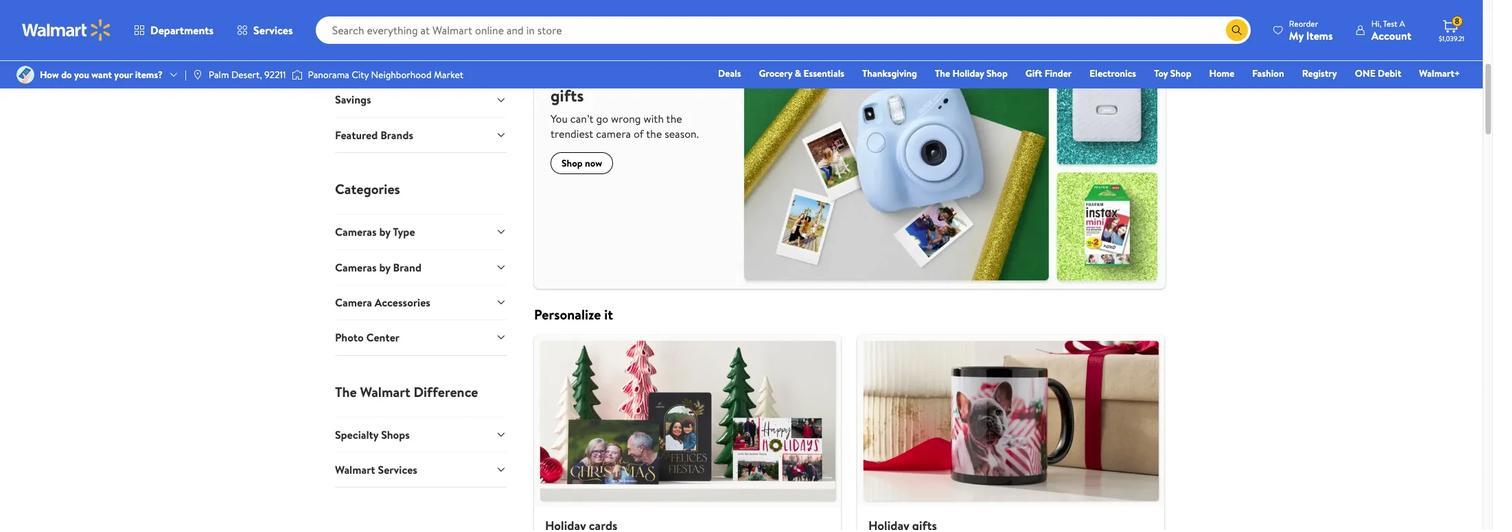 Task type: locate. For each thing, give the bounding box(es) containing it.
grocery & essentials link
[[753, 66, 851, 81]]

services button
[[225, 14, 305, 47]]

1 horizontal spatial services
[[378, 463, 418, 478]]

shops right specialty on the bottom of the page
[[381, 428, 410, 443]]

fashion link
[[1247, 66, 1291, 81]]

the right the of
[[647, 127, 662, 142]]

now
[[585, 157, 603, 171]]

thanksgiving link
[[857, 66, 924, 81]]

0 vertical spatial shops
[[392, 48, 428, 66]]

holiday
[[953, 67, 985, 80]]

cameras up camera
[[335, 260, 377, 275]]

featured for featured brands
[[335, 128, 378, 143]]

categories
[[335, 180, 400, 199]]

one debit link
[[1349, 66, 1408, 81]]

the
[[935, 67, 951, 80], [335, 383, 357, 402]]

featured up the city
[[335, 48, 389, 66]]

grocery & essentials
[[759, 67, 845, 80]]

1 horizontal spatial shop
[[987, 67, 1008, 80]]

cameras inside dropdown button
[[335, 225, 377, 240]]

0 horizontal spatial  image
[[192, 69, 203, 80]]

items
[[1307, 28, 1334, 43]]

cameras
[[335, 225, 377, 240], [335, 260, 377, 275]]

the up specialty on the bottom of the page
[[335, 383, 357, 402]]

walmart services
[[335, 463, 418, 478]]

services up 92211 at left top
[[254, 23, 293, 38]]

 image
[[16, 66, 34, 84]]

deals
[[719, 67, 741, 80]]

0 vertical spatial walmart
[[360, 383, 411, 402]]

shop now
[[562, 157, 603, 171]]

shops inside dropdown button
[[381, 428, 410, 443]]

shop right holiday at the top of the page
[[987, 67, 1008, 80]]

8 $1,039.21
[[1440, 15, 1465, 43]]

 image for panorama
[[292, 68, 303, 82]]

1 by from the top
[[379, 225, 391, 240]]

the for the walmart difference
[[335, 383, 357, 402]]

cameras inside dropdown button
[[335, 260, 377, 275]]

you
[[74, 68, 89, 82]]

walmart down specialty on the bottom of the page
[[335, 463, 375, 478]]

walmart up specialty shops
[[360, 383, 411, 402]]

 image right 92211 at left top
[[292, 68, 303, 82]]

of
[[634, 127, 644, 142]]

&
[[795, 67, 802, 80]]

|
[[185, 68, 187, 82]]

personalize it
[[534, 306, 613, 324]]

photo center button
[[335, 320, 507, 356]]

shops up neighborhood on the left top of page
[[392, 48, 428, 66]]

Search search field
[[316, 16, 1251, 44]]

1 vertical spatial walmart
[[335, 463, 375, 478]]

camera
[[335, 295, 372, 310]]

1 vertical spatial cameras
[[335, 260, 377, 275]]

1 vertical spatial services
[[378, 463, 418, 478]]

panorama city neighborhood market
[[308, 68, 464, 82]]

the left holiday at the top of the page
[[935, 67, 951, 80]]

0 horizontal spatial services
[[254, 23, 293, 38]]

palm
[[209, 68, 229, 82]]

2 featured from the top
[[335, 128, 378, 143]]

1 vertical spatial featured
[[335, 128, 378, 143]]

featured for featured shops
[[335, 48, 389, 66]]

gift finder link
[[1020, 66, 1079, 81]]

featured
[[335, 48, 389, 66], [335, 128, 378, 143]]

featured brands
[[335, 128, 414, 143]]

shop left now
[[562, 157, 583, 171]]

reorder
[[1290, 18, 1319, 29]]

how
[[40, 68, 59, 82]]

1 horizontal spatial the
[[935, 67, 951, 80]]

camera
[[596, 127, 631, 142]]

featured down savings
[[335, 128, 378, 143]]

featured inside dropdown button
[[335, 128, 378, 143]]

by inside cameras by brand dropdown button
[[379, 260, 391, 275]]

walmart
[[360, 383, 411, 402], [335, 463, 375, 478]]

1 vertical spatial shops
[[381, 428, 410, 443]]

Walmart Site-Wide search field
[[316, 16, 1251, 44]]

0 vertical spatial featured
[[335, 48, 389, 66]]

cameras by type button
[[335, 214, 507, 250]]

by left the brand at the left of the page
[[379, 260, 391, 275]]

by for brand
[[379, 260, 391, 275]]

camera accessories button
[[335, 285, 507, 320]]

1 vertical spatial by
[[379, 260, 391, 275]]

cameras by brand button
[[335, 250, 507, 285]]

1 vertical spatial the
[[335, 383, 357, 402]]

by left type
[[379, 225, 391, 240]]

 image right |
[[192, 69, 203, 80]]

shop right toy
[[1171, 67, 1192, 80]]

0 horizontal spatial the
[[335, 383, 357, 402]]

 image
[[292, 68, 303, 82], [192, 69, 203, 80]]

photo
[[335, 331, 364, 346]]

1 horizontal spatial  image
[[292, 68, 303, 82]]

with
[[644, 111, 664, 127]]

the right with
[[667, 111, 683, 127]]

0 vertical spatial by
[[379, 225, 391, 240]]

0 vertical spatial the
[[935, 67, 951, 80]]

difference
[[414, 383, 478, 402]]

cameras for cameras by brand
[[335, 260, 377, 275]]

approved
[[639, 63, 706, 87]]

do
[[61, 68, 72, 82]]

list
[[526, 335, 1173, 531]]

0 vertical spatial cameras
[[335, 225, 377, 240]]

the
[[667, 111, 683, 127], [647, 127, 662, 142]]

want
[[92, 68, 112, 82]]

list item
[[526, 335, 850, 531], [850, 335, 1173, 531]]

1 cameras from the top
[[335, 225, 377, 240]]

by
[[379, 225, 391, 240], [379, 260, 391, 275]]

2 cameras from the top
[[335, 260, 377, 275]]

the walmart difference
[[335, 383, 478, 402]]

home
[[1210, 67, 1235, 80]]

can't
[[571, 111, 594, 127]]

fashion
[[1253, 67, 1285, 80]]

services
[[254, 23, 293, 38], [378, 463, 418, 478]]

desert,
[[231, 68, 262, 82]]

cameras up cameras by brand
[[335, 225, 377, 240]]

1 horizontal spatial the
[[667, 111, 683, 127]]

services down specialty shops dropdown button
[[378, 463, 418, 478]]

savings
[[335, 92, 371, 107]]

neighborhood
[[371, 68, 432, 82]]

0 vertical spatial services
[[254, 23, 293, 38]]

accessories
[[375, 295, 431, 310]]

toy shop
[[1155, 67, 1192, 80]]

cameras by type
[[335, 225, 415, 240]]

92211
[[264, 68, 286, 82]]

your
[[114, 68, 133, 82]]

by inside the cameras by type dropdown button
[[379, 225, 391, 240]]

2 by from the top
[[379, 260, 391, 275]]

1 featured from the top
[[335, 48, 389, 66]]

how do you want your items?
[[40, 68, 163, 82]]

shops
[[392, 48, 428, 66], [381, 428, 410, 443]]

trendiest
[[551, 127, 594, 142]]

essentials
[[804, 67, 845, 80]]

electronics
[[1090, 67, 1137, 80]]

shop
[[987, 67, 1008, 80], [1171, 67, 1192, 80], [562, 157, 583, 171]]



Task type: describe. For each thing, give the bounding box(es) containing it.
walmart services button
[[335, 453, 507, 488]]

items?
[[135, 68, 163, 82]]

shutterbug-approved gifts you can't go wrong with the trendiest camera of the season.
[[551, 63, 706, 142]]

wrong
[[611, 111, 641, 127]]

departments
[[150, 23, 214, 38]]

services inside popup button
[[254, 23, 293, 38]]

by for type
[[379, 225, 391, 240]]

cameras for cameras by type
[[335, 225, 377, 240]]

registry link
[[1297, 66, 1344, 81]]

departments button
[[122, 14, 225, 47]]

specialty shops button
[[335, 417, 507, 453]]

featured shops
[[335, 48, 428, 66]]

walmart+
[[1420, 67, 1461, 80]]

my
[[1290, 28, 1304, 43]]

0 horizontal spatial shop
[[562, 157, 583, 171]]

specialty
[[335, 428, 379, 443]]

electronics link
[[1084, 66, 1143, 81]]

test
[[1384, 18, 1398, 29]]

 image for palm
[[192, 69, 203, 80]]

shop now link
[[551, 153, 614, 175]]

the holiday shop
[[935, 67, 1008, 80]]

photo center
[[335, 331, 400, 346]]

services inside dropdown button
[[378, 463, 418, 478]]

shops for featured shops
[[392, 48, 428, 66]]

hi, test a account
[[1372, 18, 1412, 43]]

the holiday shop link
[[929, 66, 1014, 81]]

0 horizontal spatial the
[[647, 127, 662, 142]]

hi,
[[1372, 18, 1382, 29]]

featured brands button
[[335, 117, 507, 153]]

shutterbug-
[[551, 63, 639, 87]]

toy shop link
[[1149, 66, 1198, 81]]

type
[[393, 225, 415, 240]]

gift
[[1026, 67, 1043, 80]]

deals link
[[712, 66, 748, 81]]

walmart+ link
[[1414, 66, 1467, 81]]

brands
[[381, 128, 414, 143]]

thanksgiving
[[863, 67, 918, 80]]

registry
[[1303, 67, 1338, 80]]

gifts
[[551, 84, 584, 107]]

home link
[[1204, 66, 1241, 81]]

2 horizontal spatial shop
[[1171, 67, 1192, 80]]

a
[[1400, 18, 1406, 29]]

2 list item from the left
[[850, 335, 1173, 531]]

shops for specialty shops
[[381, 428, 410, 443]]

grocery
[[759, 67, 793, 80]]

gift finder
[[1026, 67, 1072, 80]]

specialty shops
[[335, 428, 410, 443]]

toy
[[1155, 67, 1169, 80]]

season.
[[665, 127, 699, 142]]

go
[[597, 111, 609, 127]]

cameras by brand
[[335, 260, 422, 275]]

walmart inside dropdown button
[[335, 463, 375, 478]]

8
[[1456, 15, 1460, 27]]

walmart image
[[22, 19, 111, 41]]

savings button
[[335, 82, 507, 117]]

$1,039.21
[[1440, 34, 1465, 43]]

panorama
[[308, 68, 349, 82]]

one debit
[[1356, 67, 1402, 80]]

personalize
[[534, 306, 601, 324]]

camera accessories
[[335, 295, 431, 310]]

finder
[[1045, 67, 1072, 80]]

market
[[434, 68, 464, 82]]

account
[[1372, 28, 1412, 43]]

1 list item from the left
[[526, 335, 850, 531]]

reorder my items
[[1290, 18, 1334, 43]]

debit
[[1379, 67, 1402, 80]]

the for the holiday shop
[[935, 67, 951, 80]]

city
[[352, 68, 369, 82]]

it
[[605, 306, 613, 324]]

center
[[367, 331, 400, 346]]

one
[[1356, 67, 1376, 80]]

you
[[551, 111, 568, 127]]

search icon image
[[1232, 25, 1243, 36]]

palm desert, 92211
[[209, 68, 286, 82]]



Task type: vqa. For each thing, say whether or not it's contained in the screenshot.
Palm at left
yes



